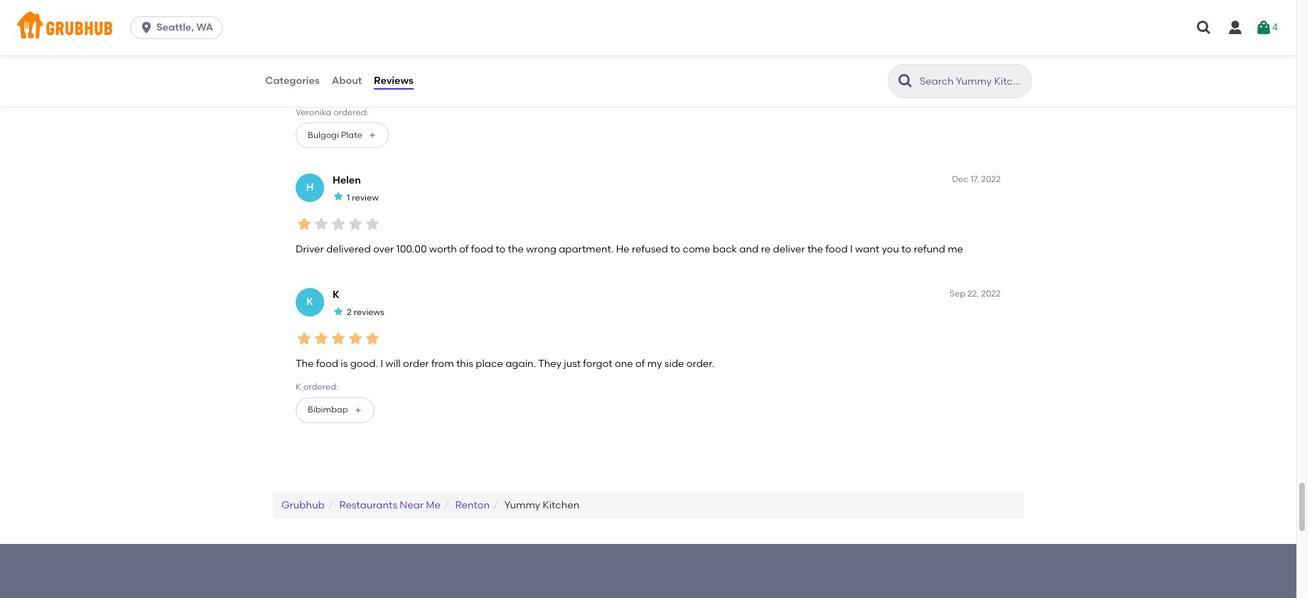 Task type: describe. For each thing, give the bounding box(es) containing it.
over
[[373, 243, 394, 255]]

2022 for the food is good. i will order from this place again. they just forgot one of my side order.
[[982, 289, 1001, 299]]

around.
[[893, 54, 930, 66]]

were
[[452, 68, 476, 81]]

to left get
[[396, 83, 406, 95]]

deliver
[[773, 243, 805, 255]]

kitchen!
[[776, 83, 816, 95]]

veronika
[[296, 107, 332, 117]]

seattle, wa
[[157, 21, 213, 33]]

seattle, wa button
[[130, 16, 228, 39]]

drive
[[903, 68, 926, 81]]

grubhub link
[[282, 499, 325, 511]]

are
[[613, 54, 629, 66]]

renton
[[456, 499, 490, 511]]

reviews button
[[373, 55, 414, 107]]

before
[[395, 68, 426, 81]]

you
[[882, 243, 900, 255]]

just
[[564, 358, 581, 370]]

2 vertical spatial my
[[648, 358, 662, 370]]

by
[[971, 68, 983, 81]]

plus icon image for bibimbap
[[354, 406, 362, 414]]

i left used
[[933, 54, 935, 66]]

helen
[[333, 174, 361, 186]]

this
[[457, 358, 474, 370]]

is
[[341, 358, 348, 370]]

special
[[461, 54, 496, 66]]

a up the were
[[452, 54, 459, 66]]

2 reviews
[[347, 307, 385, 317]]

svg image for 4
[[1256, 19, 1273, 36]]

refund
[[914, 243, 946, 255]]

me
[[948, 243, 964, 255]]

plate
[[865, 54, 891, 66]]

a right are
[[631, 54, 638, 66]]

bibimbap
[[308, 405, 348, 415]]

often
[[367, 68, 392, 81]]

day
[[597, 83, 615, 95]]

i down are
[[615, 68, 618, 81]]

1 vertical spatial of
[[459, 243, 469, 255]]

2 horizontal spatial the
[[808, 243, 824, 255]]

2022 for driver delivered over 100.00 worth of food to the wrong apartment. he refused to come back and re deliver the food i want you to refund me
[[982, 174, 1001, 184]]

worked
[[620, 68, 655, 81]]

they
[[429, 68, 450, 81]]

being
[[343, 83, 370, 95]]

when
[[586, 68, 613, 81]]

i left want on the right of the page
[[850, 243, 853, 255]]

lunch.
[[311, 83, 340, 95]]

dec 17, 2022
[[952, 174, 1001, 184]]

about button
[[331, 55, 363, 107]]

grubhub
[[282, 499, 325, 511]]

to left come
[[671, 243, 681, 255]]

bit
[[867, 68, 879, 81]]

dec
[[952, 174, 969, 184]]

1 vertical spatial will
[[386, 358, 401, 370]]

and
[[740, 243, 759, 255]]

reviews
[[374, 75, 414, 87]]

beef
[[802, 54, 824, 66]]

1 horizontal spatial k
[[307, 296, 313, 308]]

to right the drive
[[929, 68, 939, 81]]

me
[[426, 499, 441, 511]]

search icon image
[[897, 73, 914, 90]]

he
[[616, 243, 630, 255]]

i right good.
[[381, 358, 383, 370]]

better.
[[650, 83, 681, 95]]

0 horizontal spatial my
[[539, 54, 554, 66]]

bulgogi plate
[[308, 130, 362, 140]]

1 vertical spatial always
[[510, 83, 543, 95]]

to inside button
[[1179, 546, 1189, 558]]

yummy kitchen
[[505, 499, 580, 511]]

plate
[[341, 130, 362, 140]]

kitchen for yummy kitchen
[[543, 499, 580, 511]]

0 vertical spatial always
[[391, 54, 424, 66]]

kitchen for yummy kitchen will always have a special place in my heart! they are a fantastic restaurant with the best beef bulgogi plate around. i used to frequent them often before they were available on grubhub when i worked in renton. now that i'm in bellevue, it was a bit of a drive to swing by for lunch. being able to get them for delivery always makes my day a little better. thank you, yummy kitchen!
[[334, 54, 371, 66]]

proceed
[[1135, 546, 1176, 558]]

1
[[347, 192, 350, 202]]

it
[[828, 68, 834, 81]]

1 vertical spatial my
[[580, 83, 595, 95]]

place inside the 'yummy kitchen will always have a special place in my heart! they are a fantastic restaurant with the best beef bulgogi plate around. i used to frequent them often before they were available on grubhub when i worked in renton. now that i'm in bellevue, it was a bit of a drive to swing by for lunch. being able to get them for delivery always makes my day a little better. thank you, yummy kitchen!'
[[498, 54, 526, 66]]

they for again.
[[538, 358, 562, 370]]

sep
[[950, 289, 966, 299]]

good.
[[350, 358, 378, 370]]

2 horizontal spatial food
[[826, 243, 848, 255]]

to left wrong
[[496, 243, 506, 255]]

categories button
[[265, 55, 320, 107]]

sep 22, 2022
[[950, 289, 1001, 299]]

bulgogi
[[826, 54, 863, 66]]

back
[[713, 243, 737, 255]]

come
[[683, 243, 711, 255]]

was
[[836, 68, 855, 81]]

0 horizontal spatial food
[[316, 358, 338, 370]]

forgot
[[583, 358, 613, 370]]



Task type: locate. For each thing, give the bounding box(es) containing it.
of right worth
[[459, 243, 469, 255]]

0 vertical spatial of
[[882, 68, 891, 81]]

will
[[373, 54, 388, 66], [386, 358, 401, 370]]

them up being
[[339, 68, 365, 81]]

plus icon image inside bulgogi plate button
[[368, 131, 377, 139]]

the right "deliver"
[[808, 243, 824, 255]]

of inside the 'yummy kitchen will always have a special place in my heart! they are a fantastic restaurant with the best beef bulgogi plate around. i used to frequent them often before they were available on grubhub when i worked in renton. now that i'm in bellevue, it was a bit of a drive to swing by for lunch. being able to get them for delivery always makes my day a little better. thank you, yummy kitchen!'
[[882, 68, 891, 81]]

for down 'frequent'
[[296, 83, 309, 95]]

place right this
[[476, 358, 503, 370]]

ordered: for veronika ordered:
[[334, 107, 369, 117]]

yummy down i'm
[[738, 83, 774, 95]]

4
[[1273, 21, 1279, 33]]

0 vertical spatial they
[[587, 54, 610, 66]]

0 vertical spatial will
[[373, 54, 388, 66]]

h
[[306, 181, 314, 193]]

bulgogi
[[308, 130, 339, 140]]

0 horizontal spatial the
[[508, 243, 524, 255]]

order.
[[687, 358, 715, 370]]

1 vertical spatial them
[[427, 83, 452, 95]]

the
[[761, 54, 777, 66], [508, 243, 524, 255], [808, 243, 824, 255]]

1 horizontal spatial always
[[510, 83, 543, 95]]

svg image
[[1256, 19, 1273, 36], [139, 21, 154, 35]]

place up available
[[498, 54, 526, 66]]

them
[[339, 68, 365, 81], [427, 83, 452, 95]]

2 horizontal spatial yummy
[[738, 83, 774, 95]]

4 button
[[1256, 15, 1279, 41]]

1 2022 from the top
[[982, 174, 1001, 184]]

always
[[391, 54, 424, 66], [510, 83, 543, 95]]

0 horizontal spatial kitchen
[[334, 54, 371, 66]]

thank
[[683, 83, 714, 95]]

will up often
[[373, 54, 388, 66]]

grubhub
[[539, 68, 584, 81]]

proceed to checkout
[[1135, 546, 1238, 558]]

wrong
[[526, 243, 557, 255]]

kitchen inside the 'yummy kitchen will always have a special place in my heart! they are a fantastic restaurant with the best beef bulgogi plate around. i used to frequent them often before they were available on grubhub when i worked in renton. now that i'm in bellevue, it was a bit of a drive to swing by for lunch. being able to get them for delivery always makes my day a little better. thank you, yummy kitchen!'
[[334, 54, 371, 66]]

plus icon image right plate
[[368, 131, 377, 139]]

0 horizontal spatial always
[[391, 54, 424, 66]]

1 horizontal spatial my
[[580, 83, 595, 95]]

from
[[432, 358, 454, 370]]

the up i'm
[[761, 54, 777, 66]]

plus icon image
[[368, 131, 377, 139], [354, 406, 362, 414]]

0 horizontal spatial svg image
[[1196, 19, 1213, 36]]

1 for from the left
[[296, 83, 309, 95]]

will inside the 'yummy kitchen will always have a special place in my heart! they are a fantastic restaurant with the best beef bulgogi plate around. i used to frequent them often before they were available on grubhub when i worked in renton. now that i'm in bellevue, it was a bit of a drive to swing by for lunch. being able to get them for delivery always makes my day a little better. thank you, yummy kitchen!'
[[373, 54, 388, 66]]

for down the were
[[455, 83, 468, 95]]

2
[[347, 307, 352, 317]]

0 horizontal spatial they
[[538, 358, 562, 370]]

always down on
[[510, 83, 543, 95]]

to right you
[[902, 243, 912, 255]]

bulgogi plate button
[[296, 122, 389, 148]]

yummy for yummy kitchen will always have a special place in my heart! they are a fantastic restaurant with the best beef bulgogi plate around. i used to frequent them often before they were available on grubhub when i worked in renton. now that i'm in bellevue, it was a bit of a drive to swing by for lunch. being able to get them for delivery always makes my day a little better. thank you, yummy kitchen!
[[296, 54, 332, 66]]

a left bit
[[858, 68, 864, 81]]

1 vertical spatial kitchen
[[543, 499, 580, 511]]

checkout
[[1191, 546, 1238, 558]]

plus icon image for bulgogi plate
[[368, 131, 377, 139]]

1 vertical spatial they
[[538, 358, 562, 370]]

0 horizontal spatial plus icon image
[[354, 406, 362, 414]]

food left is
[[316, 358, 338, 370]]

have
[[426, 54, 450, 66]]

1 horizontal spatial yummy
[[505, 499, 541, 511]]

in right i'm
[[771, 68, 780, 81]]

ordered: for k ordered:
[[303, 382, 339, 392]]

2022
[[982, 174, 1001, 184], [982, 289, 1001, 299]]

used
[[938, 54, 961, 66]]

review
[[352, 192, 379, 202]]

near
[[400, 499, 424, 511]]

2 svg image from the left
[[1227, 19, 1244, 36]]

0 horizontal spatial yummy
[[296, 54, 332, 66]]

proceed to checkout button
[[1092, 540, 1282, 565]]

the food is good. i will order from this place again. they just forgot one of my side order.
[[296, 358, 715, 370]]

of
[[882, 68, 891, 81], [459, 243, 469, 255], [636, 358, 645, 370]]

plus icon image inside bibimbap button
[[354, 406, 362, 414]]

the left wrong
[[508, 243, 524, 255]]

0 vertical spatial my
[[539, 54, 554, 66]]

one
[[615, 358, 633, 370]]

yummy right the renton
[[505, 499, 541, 511]]

2 horizontal spatial of
[[882, 68, 891, 81]]

re
[[761, 243, 771, 255]]

svg image inside 'seattle, wa' 'button'
[[139, 21, 154, 35]]

yummy
[[296, 54, 332, 66], [738, 83, 774, 95], [505, 499, 541, 511]]

main navigation navigation
[[0, 0, 1297, 55]]

svg image
[[1196, 19, 1213, 36], [1227, 19, 1244, 36]]

2 horizontal spatial k
[[333, 289, 340, 301]]

worth
[[429, 243, 457, 255]]

they up when
[[587, 54, 610, 66]]

renton.
[[669, 68, 705, 81]]

always up before
[[391, 54, 424, 66]]

in down fantastic
[[658, 68, 666, 81]]

to up by
[[963, 54, 973, 66]]

k
[[333, 289, 340, 301], [307, 296, 313, 308], [296, 382, 301, 392]]

categories
[[265, 75, 320, 87]]

to right 'proceed'
[[1179, 546, 1189, 558]]

the
[[296, 358, 314, 370]]

k down the
[[296, 382, 301, 392]]

restaurant
[[685, 54, 736, 66]]

2 for from the left
[[455, 83, 468, 95]]

i'm
[[755, 68, 769, 81]]

1 svg image from the left
[[1196, 19, 1213, 36]]

my left "day"
[[580, 83, 595, 95]]

on
[[525, 68, 537, 81]]

plus icon image right bibimbap
[[354, 406, 362, 414]]

0 horizontal spatial for
[[296, 83, 309, 95]]

1 horizontal spatial they
[[587, 54, 610, 66]]

order
[[403, 358, 429, 370]]

1 vertical spatial plus icon image
[[354, 406, 362, 414]]

k ordered:
[[296, 382, 339, 392]]

0 vertical spatial them
[[339, 68, 365, 81]]

0 horizontal spatial them
[[339, 68, 365, 81]]

0 vertical spatial plus icon image
[[368, 131, 377, 139]]

2 vertical spatial yummy
[[505, 499, 541, 511]]

1 horizontal spatial plus icon image
[[368, 131, 377, 139]]

22,
[[968, 289, 980, 299]]

kitchen
[[334, 54, 371, 66], [543, 499, 580, 511]]

star icon image
[[333, 191, 344, 202], [296, 215, 313, 232], [313, 215, 330, 232], [330, 215, 347, 232], [347, 215, 364, 232], [364, 215, 381, 232], [333, 305, 344, 317], [296, 330, 313, 347], [313, 330, 330, 347], [330, 330, 347, 347], [347, 330, 364, 347], [364, 330, 381, 347]]

driver
[[296, 243, 324, 255]]

they left just
[[538, 358, 562, 370]]

you,
[[716, 83, 736, 95]]

0 vertical spatial yummy
[[296, 54, 332, 66]]

1 horizontal spatial svg image
[[1256, 19, 1273, 36]]

get
[[408, 83, 425, 95]]

bibimbap button
[[296, 397, 374, 423]]

in up on
[[528, 54, 536, 66]]

they inside the 'yummy kitchen will always have a special place in my heart! they are a fantastic restaurant with the best beef bulgogi plate around. i used to frequent them often before they were available on grubhub when i worked in renton. now that i'm in bellevue, it was a bit of a drive to swing by for lunch. being able to get them for delivery always makes my day a little better. thank you, yummy kitchen!'
[[587, 54, 610, 66]]

my
[[539, 54, 554, 66], [580, 83, 595, 95], [648, 358, 662, 370]]

1 horizontal spatial food
[[471, 243, 493, 255]]

0 vertical spatial kitchen
[[334, 54, 371, 66]]

0 horizontal spatial svg image
[[139, 21, 154, 35]]

0 horizontal spatial of
[[459, 243, 469, 255]]

0 horizontal spatial k
[[296, 382, 301, 392]]

k left 2
[[307, 296, 313, 308]]

fantastic
[[640, 54, 683, 66]]

able
[[372, 83, 394, 95]]

1 horizontal spatial the
[[761, 54, 777, 66]]

available
[[478, 68, 522, 81]]

my up grubhub
[[539, 54, 554, 66]]

a left the drive
[[894, 68, 900, 81]]

0 horizontal spatial in
[[528, 54, 536, 66]]

veronika ordered:
[[296, 107, 369, 117]]

yummy for yummy kitchen
[[505, 499, 541, 511]]

1 horizontal spatial of
[[636, 358, 645, 370]]

with
[[738, 54, 758, 66]]

of right bit
[[882, 68, 891, 81]]

ordered: up plate
[[334, 107, 369, 117]]

makes
[[546, 83, 577, 95]]

side
[[665, 358, 684, 370]]

ordered: up bibimbap
[[303, 382, 339, 392]]

of right one
[[636, 358, 645, 370]]

food
[[471, 243, 493, 255], [826, 243, 848, 255], [316, 358, 338, 370]]

2 horizontal spatial my
[[648, 358, 662, 370]]

food left want on the right of the page
[[826, 243, 848, 255]]

0 vertical spatial ordered:
[[334, 107, 369, 117]]

want
[[856, 243, 880, 255]]

in
[[528, 54, 536, 66], [658, 68, 666, 81], [771, 68, 780, 81]]

driver delivered over 100.00 worth of food to the wrong apartment. he refused to come back and re deliver the food i want you to refund me
[[296, 243, 964, 255]]

heart!
[[556, 54, 585, 66]]

a right "day"
[[618, 83, 624, 95]]

k down delivered
[[333, 289, 340, 301]]

they for heart!
[[587, 54, 610, 66]]

will left order
[[386, 358, 401, 370]]

refused
[[632, 243, 668, 255]]

Search Yummy Kitchen search field
[[919, 75, 1027, 88]]

now
[[708, 68, 730, 81]]

1 horizontal spatial in
[[658, 68, 666, 81]]

to
[[963, 54, 973, 66], [929, 68, 939, 81], [396, 83, 406, 95], [496, 243, 506, 255], [671, 243, 681, 255], [902, 243, 912, 255], [1179, 546, 1189, 558]]

0 vertical spatial place
[[498, 54, 526, 66]]

wa
[[196, 21, 213, 33]]

restaurants near me link
[[339, 499, 441, 511]]

best
[[779, 54, 800, 66]]

1 vertical spatial ordered:
[[303, 382, 339, 392]]

1 horizontal spatial kitchen
[[543, 499, 580, 511]]

delivery
[[470, 83, 508, 95]]

2 horizontal spatial in
[[771, 68, 780, 81]]

1 horizontal spatial them
[[427, 83, 452, 95]]

1 vertical spatial yummy
[[738, 83, 774, 95]]

food right worth
[[471, 243, 493, 255]]

restaurants
[[339, 499, 397, 511]]

2022 right 22, at top right
[[982, 289, 1001, 299]]

svg image inside 4 button
[[1256, 19, 1273, 36]]

2 vertical spatial of
[[636, 358, 645, 370]]

2 2022 from the top
[[982, 289, 1001, 299]]

swing
[[941, 68, 969, 81]]

my left 'side'
[[648, 358, 662, 370]]

1 review
[[347, 192, 379, 202]]

little
[[627, 83, 647, 95]]

1 vertical spatial place
[[476, 358, 503, 370]]

0 vertical spatial 2022
[[982, 174, 1001, 184]]

1 vertical spatial 2022
[[982, 289, 1001, 299]]

yummy up 'frequent'
[[296, 54, 332, 66]]

2022 right 17, in the right top of the page
[[982, 174, 1001, 184]]

svg image for seattle, wa
[[139, 21, 154, 35]]

1 horizontal spatial for
[[455, 83, 468, 95]]

1 horizontal spatial svg image
[[1227, 19, 1244, 36]]

the inside the 'yummy kitchen will always have a special place in my heart! they are a fantastic restaurant with the best beef bulgogi plate around. i used to frequent them often before they were available on grubhub when i worked in renton. now that i'm in bellevue, it was a bit of a drive to swing by for lunch. being able to get them for delivery always makes my day a little better. thank you, yummy kitchen!'
[[761, 54, 777, 66]]

them down they
[[427, 83, 452, 95]]



Task type: vqa. For each thing, say whether or not it's contained in the screenshot.
the bottommost orders
no



